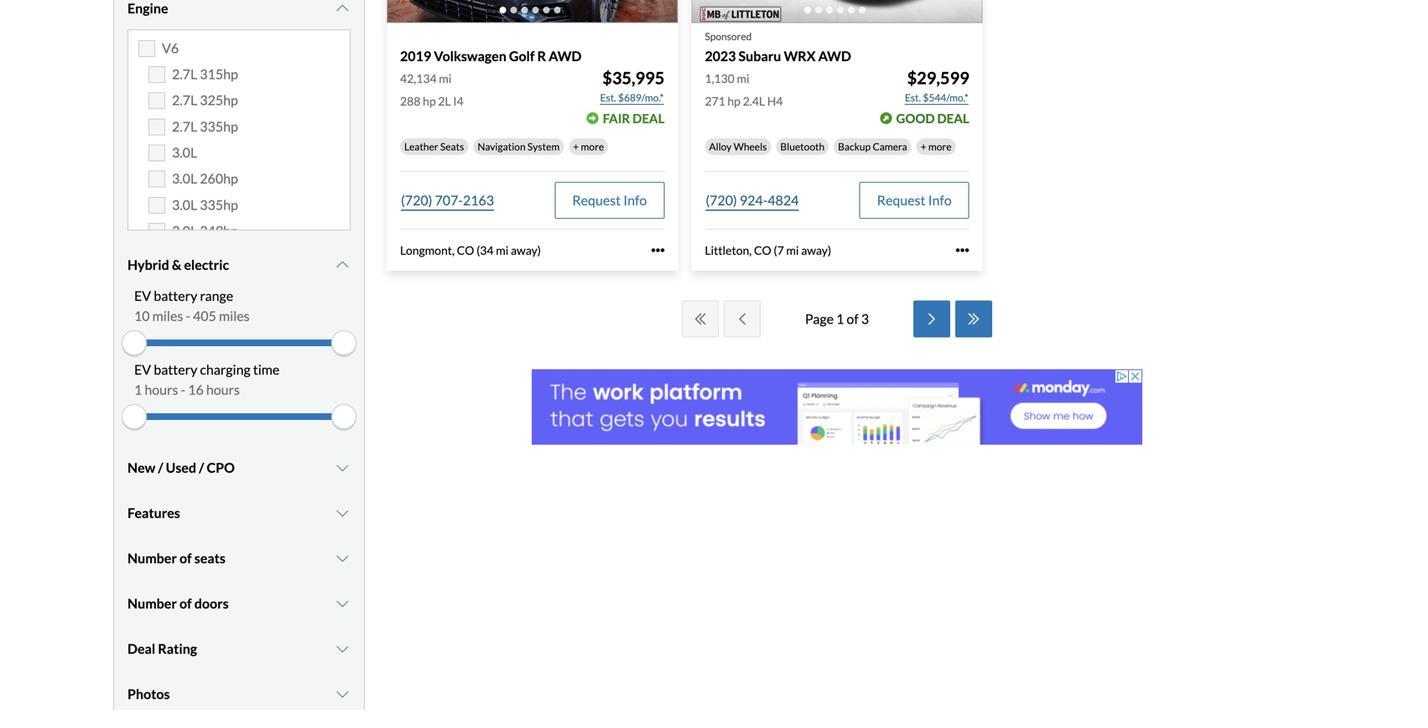 Task type: vqa. For each thing, say whether or not it's contained in the screenshot.
'70'
no



Task type: locate. For each thing, give the bounding box(es) containing it.
battery down &
[[154, 288, 197, 304]]

0 horizontal spatial info
[[624, 192, 647, 208]]

hp right 271
[[728, 94, 741, 108]]

1 horizontal spatial miles
[[219, 308, 250, 324]]

924-
[[740, 192, 768, 208]]

deal down $689/mo.*
[[633, 111, 665, 126]]

miles
[[152, 308, 183, 324], [219, 308, 250, 324]]

1 vertical spatial of
[[180, 550, 192, 567]]

mi right 1,130
[[737, 71, 750, 85]]

0 horizontal spatial est.
[[600, 91, 617, 104]]

1 horizontal spatial info
[[929, 192, 952, 208]]

0 horizontal spatial miles
[[152, 308, 183, 324]]

more down good deal
[[929, 140, 952, 153]]

(720) inside button
[[706, 192, 737, 208]]

2 hp from the left
[[728, 94, 741, 108]]

325hp
[[200, 92, 238, 108]]

2 more from the left
[[929, 140, 952, 153]]

3.0l for 3.0l 260hp
[[172, 171, 197, 187]]

1 vertical spatial 1
[[134, 382, 142, 398]]

6 chevron down image from the top
[[334, 643, 351, 656]]

1 awd from the left
[[549, 48, 582, 64]]

2 chevron down image from the top
[[334, 688, 351, 701]]

/ left cpo
[[199, 460, 204, 476]]

0 horizontal spatial more
[[581, 140, 604, 153]]

mi
[[439, 71, 452, 85], [737, 71, 750, 85], [496, 243, 509, 257], [787, 243, 799, 257]]

2 info from the left
[[929, 192, 952, 208]]

chevron right image
[[924, 313, 941, 326]]

chevron double left image
[[692, 313, 709, 326]]

0 vertical spatial chevron down image
[[334, 552, 351, 565]]

1,130 mi 271 hp 2.4l h4
[[705, 71, 783, 108]]

271
[[705, 94, 726, 108]]

ev for ev battery range
[[134, 288, 151, 304]]

number down features
[[128, 550, 177, 567]]

3.0l for 3.0l 349hp
[[172, 223, 197, 239]]

subaru
[[739, 48, 782, 64]]

request info button up ellipsis h image
[[555, 182, 665, 219]]

of left doors
[[180, 596, 192, 612]]

longmont,
[[400, 243, 455, 257]]

1 vertical spatial 335hp
[[200, 197, 238, 213]]

awd
[[549, 48, 582, 64], [819, 48, 852, 64]]

awd right wrx
[[819, 48, 852, 64]]

1 number from the top
[[128, 550, 177, 567]]

2 (720) from the left
[[706, 192, 737, 208]]

1 horizontal spatial + more
[[921, 140, 952, 153]]

chevron down image for photos
[[334, 688, 351, 701]]

2 3.0l from the top
[[172, 171, 197, 187]]

ev down the 10
[[134, 361, 151, 378]]

0 horizontal spatial 1
[[134, 382, 142, 398]]

est. up "good"
[[905, 91, 921, 104]]

0 vertical spatial -
[[186, 308, 190, 324]]

1 deal from the left
[[633, 111, 665, 126]]

chevron down image
[[334, 552, 351, 565], [334, 688, 351, 701]]

est. up fair
[[600, 91, 617, 104]]

backup camera
[[838, 140, 908, 153]]

hp inside the 1,130 mi 271 hp 2.4l h4
[[728, 94, 741, 108]]

chevron down image inside number of doors dropdown button
[[334, 597, 351, 611]]

4 chevron down image from the top
[[334, 507, 351, 520]]

deal down $544/mo.*
[[938, 111, 970, 126]]

3.0l for 3.0l
[[172, 144, 197, 161]]

request info button down camera
[[860, 182, 970, 219]]

co left "(7"
[[754, 243, 772, 257]]

2 number from the top
[[128, 596, 177, 612]]

2023
[[705, 48, 736, 64]]

number up deal rating at the bottom left
[[128, 596, 177, 612]]

0 horizontal spatial co
[[457, 243, 474, 257]]

0 horizontal spatial request info button
[[555, 182, 665, 219]]

chevron down image for number of seats
[[334, 552, 351, 565]]

0 horizontal spatial hp
[[423, 94, 436, 108]]

1
[[837, 311, 844, 327], [134, 382, 142, 398]]

0 horizontal spatial hours
[[145, 382, 178, 398]]

chevron down image inside features "dropdown button"
[[334, 507, 351, 520]]

(7
[[774, 243, 784, 257]]

chevron down image inside photos dropdown button
[[334, 688, 351, 701]]

+ down "good"
[[921, 140, 927, 153]]

0 horizontal spatial request
[[573, 192, 621, 208]]

chevron down image inside new / used / cpo "dropdown button"
[[334, 461, 351, 475]]

+ more down fair
[[573, 140, 604, 153]]

navigation
[[478, 140, 526, 153]]

1 vertical spatial number
[[128, 596, 177, 612]]

1 horizontal spatial est.
[[905, 91, 921, 104]]

co
[[457, 243, 474, 257], [754, 243, 772, 257]]

est.
[[600, 91, 617, 104], [905, 91, 921, 104]]

1 horizontal spatial awd
[[819, 48, 852, 64]]

2l
[[438, 94, 451, 108]]

0 horizontal spatial (720)
[[401, 192, 433, 208]]

+ right system
[[573, 140, 579, 153]]

chevron down image inside number of seats dropdown button
[[334, 552, 351, 565]]

2 battery from the top
[[154, 361, 197, 378]]

r
[[538, 48, 546, 64]]

2 request info from the left
[[877, 192, 952, 208]]

request for 2163
[[573, 192, 621, 208]]

0 horizontal spatial +
[[573, 140, 579, 153]]

away) right "(7"
[[802, 243, 832, 257]]

1 horizontal spatial +
[[921, 140, 927, 153]]

chevron down image for deal rating
[[334, 643, 351, 656]]

deal for $35,995
[[633, 111, 665, 126]]

1 horizontal spatial request info
[[877, 192, 952, 208]]

battery up 16
[[154, 361, 197, 378]]

more
[[581, 140, 604, 153], [929, 140, 952, 153]]

- inside ev battery range 10 miles - 405 miles
[[186, 308, 190, 324]]

2 co from the left
[[754, 243, 772, 257]]

2 hours from the left
[[206, 382, 240, 398]]

hybrid
[[128, 257, 169, 273]]

1 horizontal spatial co
[[754, 243, 772, 257]]

1 335hp from the top
[[200, 118, 238, 135]]

1 more from the left
[[581, 140, 604, 153]]

1 horizontal spatial request info button
[[860, 182, 970, 219]]

photos
[[128, 686, 170, 703]]

+
[[573, 140, 579, 153], [921, 140, 927, 153]]

2 2.7l from the top
[[172, 92, 197, 108]]

1 horizontal spatial hours
[[206, 382, 240, 398]]

request info
[[573, 192, 647, 208], [877, 192, 952, 208]]

- left 16
[[181, 382, 186, 398]]

chevron down image for features
[[334, 507, 351, 520]]

miles down the range
[[219, 308, 250, 324]]

advertisement region
[[532, 370, 1143, 445]]

707-
[[435, 192, 463, 208]]

2.7l down 2.7l 315hp
[[172, 92, 197, 108]]

battery
[[154, 288, 197, 304], [154, 361, 197, 378]]

awd right r
[[549, 48, 582, 64]]

page
[[806, 311, 834, 327]]

2 est. from the left
[[905, 91, 921, 104]]

of left seats
[[180, 550, 192, 567]]

ev inside ev battery range 10 miles - 405 miles
[[134, 288, 151, 304]]

0 horizontal spatial deal
[[633, 111, 665, 126]]

2 + from the left
[[921, 140, 927, 153]]

1 3.0l from the top
[[172, 144, 197, 161]]

(720) left 924-
[[706, 192, 737, 208]]

3.0l down 3.0l 335hp
[[172, 223, 197, 239]]

2 vertical spatial 2.7l
[[172, 118, 197, 135]]

number
[[128, 550, 177, 567], [128, 596, 177, 612]]

2.7l
[[172, 66, 197, 82], [172, 92, 197, 108], [172, 118, 197, 135]]

1 info from the left
[[624, 192, 647, 208]]

1 horizontal spatial hp
[[728, 94, 741, 108]]

hours down charging
[[206, 382, 240, 398]]

2 request from the left
[[877, 192, 926, 208]]

0 vertical spatial ev
[[134, 288, 151, 304]]

battery for -
[[154, 288, 197, 304]]

littleton,
[[705, 243, 752, 257]]

request info down fair
[[573, 192, 647, 208]]

3.0l up 3.0l 335hp
[[172, 171, 197, 187]]

away) for longmont, co (34 mi away)
[[511, 243, 541, 257]]

315hp
[[200, 66, 238, 82]]

away)
[[511, 243, 541, 257], [802, 243, 832, 257]]

co for (34 mi away)
[[457, 243, 474, 257]]

hours left 16
[[145, 382, 178, 398]]

est. $544/mo.* button
[[905, 89, 970, 106]]

5 chevron down image from the top
[[334, 597, 351, 611]]

1 ev from the top
[[134, 288, 151, 304]]

ev
[[134, 288, 151, 304], [134, 361, 151, 378]]

1 horizontal spatial deal
[[938, 111, 970, 126]]

1 horizontal spatial 1
[[837, 311, 844, 327]]

request info button
[[555, 182, 665, 219], [860, 182, 970, 219]]

1 vertical spatial ev
[[134, 361, 151, 378]]

hp for $29,599
[[728, 94, 741, 108]]

of for seats
[[180, 550, 192, 567]]

battery inside ev battery range 10 miles - 405 miles
[[154, 288, 197, 304]]

2 deal from the left
[[938, 111, 970, 126]]

$29,599 est. $544/mo.*
[[905, 68, 970, 104]]

awd for 2019 volkswagen golf r awd
[[549, 48, 582, 64]]

3 3.0l from the top
[[172, 197, 197, 213]]

1 away) from the left
[[511, 243, 541, 257]]

h4
[[768, 94, 783, 108]]

volkswagen
[[434, 48, 507, 64]]

0 vertical spatial number
[[128, 550, 177, 567]]

2.7l down 2.7l 325hp
[[172, 118, 197, 135]]

2 chevron down image from the top
[[334, 258, 351, 272]]

request info down camera
[[877, 192, 952, 208]]

(720) 924-4824 button
[[705, 182, 800, 219]]

+ more down good deal
[[921, 140, 952, 153]]

1 left 16
[[134, 382, 142, 398]]

2 / from the left
[[199, 460, 204, 476]]

0 vertical spatial 2.7l
[[172, 66, 197, 82]]

1 vertical spatial 2.7l
[[172, 92, 197, 108]]

(720) for (720) 707-2163
[[401, 192, 433, 208]]

alloy
[[709, 140, 732, 153]]

1 est. from the left
[[600, 91, 617, 104]]

288
[[400, 94, 421, 108]]

0 horizontal spatial request info
[[573, 192, 647, 208]]

2.7l down "v6"
[[172, 66, 197, 82]]

battery for hours
[[154, 361, 197, 378]]

3.0l down the 3.0l 260hp
[[172, 197, 197, 213]]

chevron down image inside hybrid & electric dropdown button
[[334, 258, 351, 272]]

1 horizontal spatial more
[[929, 140, 952, 153]]

request info button for (720) 707-2163
[[555, 182, 665, 219]]

info down good deal
[[929, 192, 952, 208]]

$29,599
[[908, 68, 970, 88]]

335hp
[[200, 118, 238, 135], [200, 197, 238, 213]]

request info for 4824
[[877, 192, 952, 208]]

1 request info from the left
[[573, 192, 647, 208]]

(720) inside button
[[401, 192, 433, 208]]

1 request from the left
[[573, 192, 621, 208]]

(720) 707-2163 button
[[400, 182, 495, 219]]

1 battery from the top
[[154, 288, 197, 304]]

est. for $35,995
[[600, 91, 617, 104]]

1 vertical spatial -
[[181, 382, 186, 398]]

number inside number of doors dropdown button
[[128, 596, 177, 612]]

alloy wheels
[[709, 140, 767, 153]]

ev up the 10
[[134, 288, 151, 304]]

hp
[[423, 94, 436, 108], [728, 94, 741, 108]]

2 away) from the left
[[802, 243, 832, 257]]

features
[[128, 505, 180, 521]]

miles right the 10
[[152, 308, 183, 324]]

- inside the ev battery charging time 1 hours - 16 hours
[[181, 382, 186, 398]]

335hp for 3.0l 335hp
[[200, 197, 238, 213]]

chevron down image for hybrid & electric
[[334, 258, 351, 272]]

3 chevron down image from the top
[[334, 461, 351, 475]]

335hp down 325hp
[[200, 118, 238, 135]]

hp left 2l
[[423, 94, 436, 108]]

1 horizontal spatial away)
[[802, 243, 832, 257]]

2 awd from the left
[[819, 48, 852, 64]]

16
[[188, 382, 204, 398]]

1 co from the left
[[457, 243, 474, 257]]

0 horizontal spatial + more
[[573, 140, 604, 153]]

0 horizontal spatial awd
[[549, 48, 582, 64]]

/
[[158, 460, 163, 476], [199, 460, 204, 476]]

1 vertical spatial chevron down image
[[334, 688, 351, 701]]

1 inside the ev battery charging time 1 hours - 16 hours
[[134, 382, 142, 398]]

(720)
[[401, 192, 433, 208], [706, 192, 737, 208]]

1 request info button from the left
[[555, 182, 665, 219]]

page 1 of 3
[[806, 311, 869, 327]]

of left 3
[[847, 311, 859, 327]]

chevron down image for new / used / cpo
[[334, 461, 351, 475]]

sponsored
[[705, 30, 752, 43]]

2.4l
[[743, 94, 765, 108]]

2 request info button from the left
[[860, 182, 970, 219]]

est. inside $35,995 est. $689/mo.*
[[600, 91, 617, 104]]

mi up 2l
[[439, 71, 452, 85]]

+ more
[[573, 140, 604, 153], [921, 140, 952, 153]]

info
[[624, 192, 647, 208], [929, 192, 952, 208]]

deal for $29,599
[[938, 111, 970, 126]]

1 horizontal spatial (720)
[[706, 192, 737, 208]]

0 vertical spatial battery
[[154, 288, 197, 304]]

3 2.7l from the top
[[172, 118, 197, 135]]

hp for $35,995
[[423, 94, 436, 108]]

1 chevron down image from the top
[[334, 552, 351, 565]]

est. inside the '$29,599 est. $544/mo.*'
[[905, 91, 921, 104]]

co for (7 mi away)
[[754, 243, 772, 257]]

335hp down 260hp
[[200, 197, 238, 213]]

info for (720) 924-4824
[[929, 192, 952, 208]]

1 right page
[[837, 311, 844, 327]]

battery inside the ev battery charging time 1 hours - 16 hours
[[154, 361, 197, 378]]

hp inside '42,134 mi 288 hp 2l i4'
[[423, 94, 436, 108]]

chevron down image inside deal rating dropdown button
[[334, 643, 351, 656]]

4 3.0l from the top
[[172, 223, 197, 239]]

of for doors
[[180, 596, 192, 612]]

0 horizontal spatial /
[[158, 460, 163, 476]]

mi right "(7"
[[787, 243, 799, 257]]

- left 405
[[186, 308, 190, 324]]

wheels
[[734, 140, 767, 153]]

2 + more from the left
[[921, 140, 952, 153]]

awd inside "sponsored 2023 subaru wrx awd"
[[819, 48, 852, 64]]

more down fair
[[581, 140, 604, 153]]

2 vertical spatial of
[[180, 596, 192, 612]]

1 2.7l from the top
[[172, 66, 197, 82]]

charging
[[200, 361, 251, 378]]

3.0l down the 2.7l 335hp
[[172, 144, 197, 161]]

crystal black silica 2023 subaru wrx awd sedan all-wheel drive 6-speed manual image
[[692, 0, 983, 23]]

1 horizontal spatial request
[[877, 192, 926, 208]]

1 vertical spatial battery
[[154, 361, 197, 378]]

leather
[[404, 140, 439, 153]]

0 vertical spatial 335hp
[[200, 118, 238, 135]]

number inside number of seats dropdown button
[[128, 550, 177, 567]]

navigation system
[[478, 140, 560, 153]]

ev inside the ev battery charging time 1 hours - 16 hours
[[134, 361, 151, 378]]

sponsored 2023 subaru wrx awd
[[705, 30, 852, 64]]

1 hp from the left
[[423, 94, 436, 108]]

2 335hp from the top
[[200, 197, 238, 213]]

2 ev from the top
[[134, 361, 151, 378]]

1 (720) from the left
[[401, 192, 433, 208]]

1 horizontal spatial /
[[199, 460, 204, 476]]

/ right new
[[158, 460, 163, 476]]

co left (34
[[457, 243, 474, 257]]

(720) left 707-
[[401, 192, 433, 208]]

deal
[[633, 111, 665, 126], [938, 111, 970, 126]]

-
[[186, 308, 190, 324], [181, 382, 186, 398]]

info down fair deal
[[624, 192, 647, 208]]

est. for $29,599
[[905, 91, 921, 104]]

chevron down image
[[334, 1, 351, 15], [334, 258, 351, 272], [334, 461, 351, 475], [334, 507, 351, 520], [334, 597, 351, 611], [334, 643, 351, 656]]

0 horizontal spatial away)
[[511, 243, 541, 257]]

awd for sponsored 2023 subaru wrx awd
[[819, 48, 852, 64]]

(720) 707-2163
[[401, 192, 494, 208]]

away) right (34
[[511, 243, 541, 257]]



Task type: describe. For each thing, give the bounding box(es) containing it.
42,134 mi 288 hp 2l i4
[[400, 71, 464, 108]]

fair deal
[[603, 111, 665, 126]]

260hp
[[200, 171, 238, 187]]

number of doors
[[128, 596, 229, 612]]

4824
[[768, 192, 799, 208]]

range
[[200, 288, 233, 304]]

$689/mo.*
[[619, 91, 664, 104]]

seats
[[440, 140, 464, 153]]

littleton, co (7 mi away)
[[705, 243, 832, 257]]

v6
[[162, 40, 179, 56]]

10
[[134, 308, 150, 324]]

good deal
[[897, 111, 970, 126]]

3.0l 260hp
[[172, 171, 238, 187]]

0 vertical spatial 1
[[837, 311, 844, 327]]

photos button
[[128, 674, 351, 711]]

number of doors button
[[128, 583, 351, 625]]

features button
[[128, 492, 351, 534]]

ev for ev battery charging time
[[134, 361, 151, 378]]

$35,995
[[603, 68, 665, 88]]

2.7l for 2.7l 315hp
[[172, 66, 197, 82]]

number of seats
[[128, 550, 226, 567]]

black 2019 volkswagen golf r awd hatchback all-wheel drive 6-speed manual image
[[387, 0, 678, 23]]

doors
[[194, 596, 229, 612]]

3.0l 335hp
[[172, 197, 238, 213]]

system
[[528, 140, 560, 153]]

2019 volkswagen golf r awd
[[400, 48, 582, 64]]

camera
[[873, 140, 908, 153]]

hybrid & electric
[[128, 257, 229, 273]]

number for number of doors
[[128, 596, 177, 612]]

mi inside the 1,130 mi 271 hp 2.4l h4
[[737, 71, 750, 85]]

deal rating
[[128, 641, 197, 657]]

1 miles from the left
[[152, 308, 183, 324]]

leather seats
[[404, 140, 464, 153]]

42,134
[[400, 71, 437, 85]]

time
[[253, 361, 280, 378]]

deal rating button
[[128, 628, 351, 670]]

good
[[897, 111, 935, 126]]

2163
[[463, 192, 494, 208]]

longmont, co (34 mi away)
[[400, 243, 541, 257]]

0 vertical spatial of
[[847, 311, 859, 327]]

backup
[[838, 140, 871, 153]]

bluetooth
[[781, 140, 825, 153]]

deal
[[128, 641, 155, 657]]

chevron down image for number of doors
[[334, 597, 351, 611]]

chevron left image
[[734, 313, 751, 326]]

2.7l for 2.7l 325hp
[[172, 92, 197, 108]]

mi inside '42,134 mi 288 hp 2l i4'
[[439, 71, 452, 85]]

2.7l 325hp
[[172, 92, 238, 108]]

2019
[[400, 48, 431, 64]]

fair
[[603, 111, 630, 126]]

(720) 924-4824
[[706, 192, 799, 208]]

new / used / cpo
[[128, 460, 235, 476]]

number for number of seats
[[128, 550, 177, 567]]

ellipsis h image
[[956, 244, 970, 257]]

i4
[[453, 94, 464, 108]]

405
[[193, 308, 216, 324]]

2.7l for 2.7l 335hp
[[172, 118, 197, 135]]

&
[[172, 257, 181, 273]]

info for (720) 707-2163
[[624, 192, 647, 208]]

2.7l 315hp
[[172, 66, 238, 82]]

golf
[[509, 48, 535, 64]]

number of seats button
[[128, 538, 351, 580]]

mi right (34
[[496, 243, 509, 257]]

est. $689/mo.* button
[[600, 89, 665, 106]]

used
[[166, 460, 196, 476]]

1 hours from the left
[[145, 382, 178, 398]]

request info button for (720) 924-4824
[[860, 182, 970, 219]]

new / used / cpo button
[[128, 447, 351, 489]]

new
[[128, 460, 156, 476]]

1 + from the left
[[573, 140, 579, 153]]

1 chevron down image from the top
[[334, 1, 351, 15]]

ev battery charging time 1 hours - 16 hours
[[134, 361, 280, 398]]

2.7l 335hp
[[172, 118, 238, 135]]

349hp
[[200, 223, 238, 239]]

3.0l for 3.0l 335hp
[[172, 197, 197, 213]]

$35,995 est. $689/mo.*
[[600, 68, 665, 104]]

away) for littleton, co (7 mi away)
[[802, 243, 832, 257]]

request for 4824
[[877, 192, 926, 208]]

(34
[[477, 243, 494, 257]]

rating
[[158, 641, 197, 657]]

request info for 2163
[[573, 192, 647, 208]]

cpo
[[207, 460, 235, 476]]

wrx
[[784, 48, 816, 64]]

chevron double right image
[[966, 313, 983, 326]]

ellipsis h image
[[651, 244, 665, 257]]

hybrid & electric button
[[128, 244, 351, 286]]

1 + more from the left
[[573, 140, 604, 153]]

seats
[[194, 550, 226, 567]]

3.0l 349hp
[[172, 223, 238, 239]]

335hp for 2.7l 335hp
[[200, 118, 238, 135]]

1 / from the left
[[158, 460, 163, 476]]

(720) for (720) 924-4824
[[706, 192, 737, 208]]

ev battery range 10 miles - 405 miles
[[134, 288, 250, 324]]

2 miles from the left
[[219, 308, 250, 324]]

$544/mo.*
[[923, 91, 969, 104]]

3
[[862, 311, 869, 327]]



